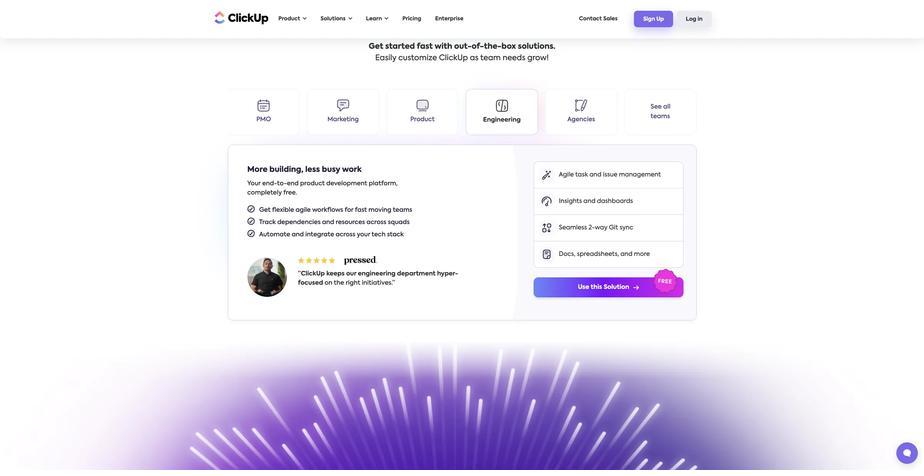 Task type: locate. For each thing, give the bounding box(es) containing it.
get up the track
[[259, 208, 271, 214]]

and for docs, spreadsheets, and more
[[621, 252, 633, 258]]

1 horizontal spatial fast
[[417, 43, 433, 51]]

0 horizontal spatial team
[[481, 55, 501, 62]]

for
[[438, 9, 474, 32], [345, 208, 354, 214]]

0 horizontal spatial teams
[[393, 208, 413, 214]]

engineering
[[483, 117, 521, 123]]

and for track dependencies and resources across squads
[[322, 220, 334, 226]]

1 horizontal spatial product
[[411, 117, 435, 123]]

in
[[698, 17, 703, 22]]

2-
[[589, 225, 595, 232]]

use this solution link
[[534, 278, 684, 298]]

clickup up focused
[[301, 272, 325, 278]]

track dependencies and resources across squads
[[259, 220, 410, 226]]

for up 'out-'
[[438, 9, 474, 32]]

across down resources at the top left of the page
[[336, 232, 356, 238]]

0 vertical spatial fast
[[417, 43, 433, 51]]

and for agile task and issue management
[[590, 172, 602, 179]]

product button
[[387, 89, 459, 136]]

moving
[[369, 208, 392, 214]]

hyper-
[[437, 272, 459, 278]]

work
[[342, 167, 362, 174]]

solutions button
[[317, 11, 356, 27]]

and left more
[[621, 252, 633, 258]]

see all teams
[[651, 104, 671, 120]]

use
[[578, 285, 590, 291]]

get
[[369, 43, 384, 51], [259, 208, 271, 214]]

for up resources at the top left of the page
[[345, 208, 354, 214]]

seamless 2-way git sync
[[559, 225, 634, 232]]

teams up squads
[[393, 208, 413, 214]]

clickup down 'out-'
[[439, 55, 468, 62]]

1 horizontal spatial across
[[367, 220, 387, 226]]

fast up customize
[[417, 43, 433, 51]]

0 vertical spatial product
[[279, 16, 300, 22]]

clickup image
[[212, 10, 269, 25]]

1 horizontal spatial team
[[554, 9, 621, 32]]

log in link
[[677, 11, 712, 27]]

0 horizontal spatial product
[[279, 16, 300, 22]]

0 vertical spatial clickup
[[439, 55, 468, 62]]

0 horizontal spatial fast
[[355, 208, 367, 214]]

learn button
[[362, 11, 393, 27]]

fast
[[417, 43, 433, 51], [355, 208, 367, 214]]

enterprise link
[[432, 11, 468, 27]]

log in
[[686, 17, 703, 22]]

agencies
[[568, 117, 596, 123]]

sign up
[[644, 17, 664, 22]]

teams down see
[[651, 114, 670, 120]]

pmo button
[[228, 89, 300, 136]]

with
[[435, 43, 453, 51]]

platform,
[[369, 181, 398, 187]]

1 vertical spatial teams
[[393, 208, 413, 214]]

customize
[[399, 55, 437, 62]]

perfect fit for every team
[[304, 9, 621, 32]]

department
[[397, 272, 436, 278]]

1 horizontal spatial clickup
[[439, 55, 468, 62]]

0 vertical spatial get
[[369, 43, 384, 51]]

use this solution
[[578, 285, 630, 291]]

0 horizontal spatial clickup
[[301, 272, 325, 278]]

stack
[[387, 232, 404, 238]]

automate and integrate across your tech stack
[[259, 232, 404, 238]]

your
[[357, 232, 370, 238]]

"
[[298, 272, 301, 278]]

product
[[279, 16, 300, 22], [411, 117, 435, 123]]

1 vertical spatial fast
[[355, 208, 367, 214]]

fast inside get started fast with out-of-the-box solutions. easily customize clickup as team needs grow!
[[417, 43, 433, 51]]

insights and dashboards
[[559, 199, 633, 205]]

0 horizontal spatial for
[[345, 208, 354, 214]]

right
[[346, 281, 361, 287]]

0 horizontal spatial get
[[259, 208, 271, 214]]

1 horizontal spatial teams
[[651, 114, 670, 120]]

across
[[367, 220, 387, 226], [336, 232, 356, 238]]

on
[[325, 281, 333, 287]]

focused
[[298, 281, 323, 287]]

and right task
[[590, 172, 602, 179]]

get up easily
[[369, 43, 384, 51]]

more building, less busy work
[[247, 167, 362, 174]]

1 horizontal spatial get
[[369, 43, 384, 51]]

contact
[[579, 16, 602, 22]]

pressed headshot image
[[247, 258, 287, 298]]

fast up resources at the top left of the page
[[355, 208, 367, 214]]

docs,
[[559, 252, 576, 258]]

" clickup keeps our engineering department hyper- focused
[[298, 272, 459, 287]]

across up "tech"
[[367, 220, 387, 226]]

flexible
[[272, 208, 294, 214]]

management
[[619, 172, 661, 179]]

on the right initiatives."
[[323, 281, 395, 287]]

team
[[554, 9, 621, 32], [481, 55, 501, 62]]

0 vertical spatial across
[[367, 220, 387, 226]]

get flexible agile workflows for fast moving teams
[[259, 208, 413, 214]]

and down workflows
[[322, 220, 334, 226]]

integrate
[[306, 232, 334, 238]]

task
[[576, 172, 588, 179]]

1 vertical spatial across
[[336, 232, 356, 238]]

perfect
[[304, 9, 396, 32]]

your
[[247, 181, 261, 187]]

end
[[287, 181, 299, 187]]

1 vertical spatial team
[[481, 55, 501, 62]]

1 vertical spatial for
[[345, 208, 354, 214]]

0 vertical spatial teams
[[651, 114, 670, 120]]

docs, spreadsheets, and more
[[559, 252, 650, 258]]

teams
[[651, 114, 670, 120], [393, 208, 413, 214]]

1 vertical spatial clickup
[[301, 272, 325, 278]]

0 horizontal spatial across
[[336, 232, 356, 238]]

get started fast with out-of-the-box solutions. easily customize clickup as team needs grow!
[[369, 43, 556, 62]]

0 vertical spatial for
[[438, 9, 474, 32]]

clickup
[[439, 55, 468, 62], [301, 272, 325, 278]]

way
[[595, 225, 608, 232]]

get inside get started fast with out-of-the-box solutions. easily customize clickup as team needs grow!
[[369, 43, 384, 51]]

contact sales
[[579, 16, 618, 22]]

1 vertical spatial product
[[411, 117, 435, 123]]

1 vertical spatial get
[[259, 208, 271, 214]]

sign
[[644, 17, 656, 22]]

agile task and issue management
[[559, 172, 661, 179]]



Task type: describe. For each thing, give the bounding box(es) containing it.
product inside button
[[411, 117, 435, 123]]

clickup inside " clickup keeps our engineering department hyper- focused
[[301, 272, 325, 278]]

engineering
[[358, 272, 396, 278]]

more
[[247, 167, 268, 174]]

pricing
[[403, 16, 422, 22]]

product inside popup button
[[279, 16, 300, 22]]

marketing button
[[307, 89, 379, 136]]

box
[[502, 43, 516, 51]]

issue
[[603, 172, 618, 179]]

the-
[[484, 43, 502, 51]]

product button
[[275, 11, 311, 27]]

our
[[346, 272, 357, 278]]

solution
[[604, 285, 630, 291]]

pmo
[[256, 117, 271, 123]]

agile
[[559, 172, 574, 179]]

1 horizontal spatial for
[[438, 9, 474, 32]]

and down dependencies
[[292, 232, 304, 238]]

all
[[664, 104, 671, 111]]

this
[[591, 285, 603, 291]]

dependencies
[[277, 220, 321, 226]]

seamless
[[559, 225, 587, 232]]

end-
[[262, 181, 277, 187]]

grow!
[[528, 55, 549, 62]]

building,
[[270, 167, 304, 174]]

git
[[609, 225, 619, 232]]

and right insights
[[584, 199, 596, 205]]

insights
[[559, 199, 582, 205]]

to-
[[277, 181, 287, 187]]

automate
[[259, 232, 290, 238]]

dashboards
[[597, 199, 633, 205]]

solutions
[[321, 16, 346, 22]]

pricing link
[[399, 11, 425, 27]]

sync
[[620, 225, 634, 232]]

enterprise
[[435, 16, 464, 22]]

your end-to-end product development platform, completely free.
[[247, 181, 398, 197]]

less
[[305, 167, 320, 174]]

initiatives."
[[362, 281, 395, 287]]

contact sales button
[[576, 11, 622, 27]]

out-
[[454, 43, 472, 51]]

get for get flexible agile workflows for fast moving teams
[[259, 208, 271, 214]]

spreadsheets,
[[577, 252, 619, 258]]

every
[[480, 9, 549, 32]]

get for get started fast with out-of-the-box solutions. easily customize clickup as team needs grow!
[[369, 43, 384, 51]]

easily
[[375, 55, 397, 62]]

log
[[686, 17, 697, 22]]

agencies button
[[546, 89, 618, 136]]

resources
[[336, 220, 365, 226]]

busy
[[322, 167, 340, 174]]

agile
[[296, 208, 311, 214]]

solutions.
[[518, 43, 556, 51]]

tech
[[372, 232, 386, 238]]

see
[[651, 104, 662, 111]]

clickup inside get started fast with out-of-the-box solutions. easily customize clickup as team needs grow!
[[439, 55, 468, 62]]

more
[[634, 252, 650, 258]]

product
[[300, 181, 325, 187]]

the
[[334, 281, 344, 287]]

track
[[259, 220, 276, 226]]

engineering button
[[466, 89, 538, 136]]

teams inside see all teams
[[651, 114, 670, 120]]

started
[[385, 43, 415, 51]]

needs
[[503, 55, 526, 62]]

sales
[[604, 16, 618, 22]]

up
[[657, 17, 664, 22]]

marketing
[[328, 117, 359, 123]]

workflows
[[312, 208, 343, 214]]

of-
[[472, 43, 484, 51]]

keeps
[[327, 272, 345, 278]]

0 vertical spatial team
[[554, 9, 621, 32]]

free.
[[284, 190, 297, 197]]

development
[[327, 181, 367, 187]]

team inside get started fast with out-of-the-box solutions. easily customize clickup as team needs grow!
[[481, 55, 501, 62]]

learn
[[366, 16, 382, 22]]



Task type: vqa. For each thing, say whether or not it's contained in the screenshot.
strategic corresponding to initiatives
no



